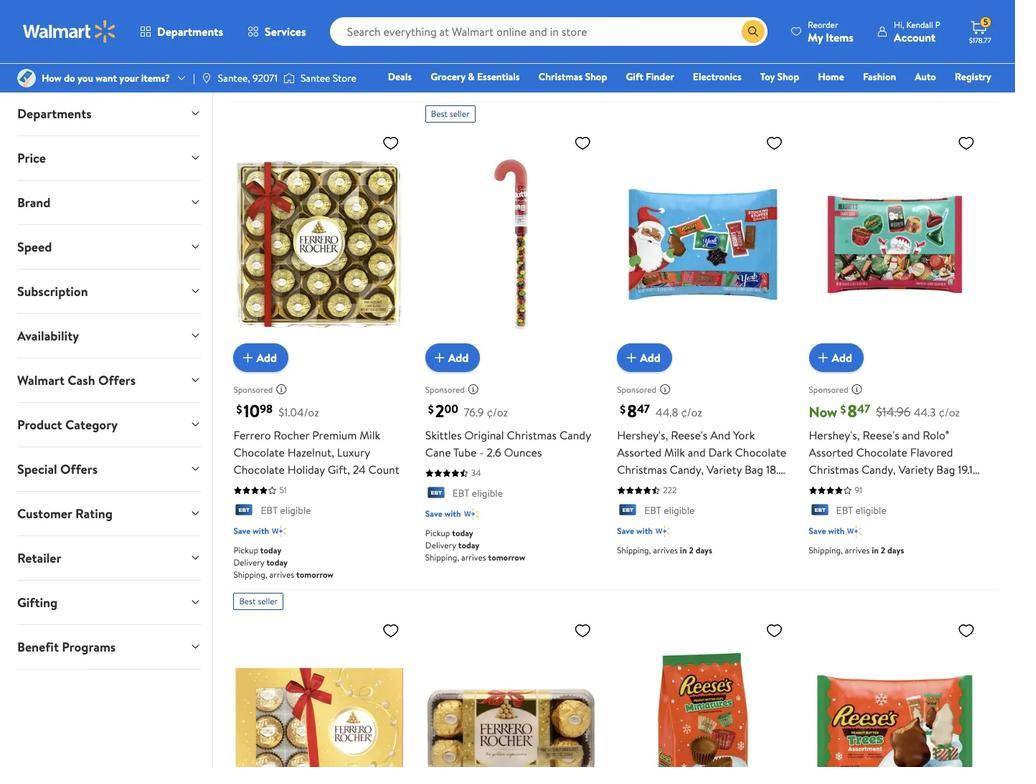 Task type: describe. For each thing, give the bounding box(es) containing it.
programs
[[62, 639, 116, 657]]

walmart
[[17, 372, 65, 390]]

$ for 2
[[428, 402, 434, 418]]

reese's inside $ 8 47 44.8 ¢/oz hershey's, reese's and york assorted milk and dark chocolate christmas candy, variety bag 18.9 oz
[[671, 428, 708, 444]]

toy
[[760, 70, 775, 84]]

subscription
[[17, 283, 88, 301]]

sponsored for 8
[[617, 384, 657, 396]]

toy shop
[[760, 70, 800, 84]]

grocery
[[431, 70, 466, 84]]

variety for 47
[[707, 462, 742, 478]]

speed
[[17, 238, 52, 256]]

speed button
[[6, 225, 213, 269]]

christmas inside now $ 8 47 $14.96 44.3 ¢/oz hershey's, reese's and rolo® assorted chocolate flavored christmas candy, variety bag 19.14 oz
[[809, 462, 859, 478]]

brand button
[[6, 181, 213, 225]]

speed tab
[[6, 225, 213, 269]]

tomorrow for 2
[[488, 552, 525, 564]]

add to favorites list, reese's miniatures milk chocolate peanut butter cups christmas candy, bulk bag 34.1 oz image
[[766, 622, 783, 640]]

eligible for 98
[[280, 504, 311, 518]]

customer rating button
[[6, 492, 213, 536]]

walmart cash offers
[[17, 372, 136, 390]]

2 add from the left
[[448, 350, 469, 366]]

walmart+ link
[[942, 89, 998, 105]]

$ for 8
[[620, 402, 626, 418]]

add to favorites list, reese's assorted milk chocolate and white creme peanut butter trees christmas candy, bag 18.6 oz image
[[958, 622, 975, 640]]

1 vertical spatial best
[[239, 596, 256, 608]]

kendall
[[907, 18, 934, 30]]

items
[[826, 29, 854, 45]]

92071
[[253, 71, 278, 85]]

special
[[17, 461, 57, 479]]

pickup today delivery today shipping, arrives tomorrow for 2
[[425, 528, 525, 564]]

ebt eligible for 8
[[836, 504, 887, 518]]

essentials
[[477, 70, 520, 84]]

Walmart Site-Wide search field
[[330, 17, 768, 46]]

10
[[244, 399, 260, 423]]

&
[[468, 70, 475, 84]]

reorder my items
[[808, 18, 854, 45]]

18.9
[[766, 462, 785, 478]]

and
[[711, 428, 731, 444]]

subscription button
[[6, 270, 213, 314]]

5
[[984, 16, 989, 28]]

hershey's, reese's and rolo® assorted chocolate flavored christmas candy, variety bag 19.14 oz image
[[809, 129, 981, 361]]

47 inside now $ 8 47 $14.96 44.3 ¢/oz hershey's, reese's and rolo® assorted chocolate flavored christmas candy, variety bag 19.14 oz
[[858, 402, 871, 417]]

flavored
[[911, 445, 953, 461]]

reese's miniatures milk chocolate peanut butter cups christmas candy, bulk bag 34.1 oz image
[[617, 617, 789, 768]]

ebt eligible for 00
[[453, 487, 503, 501]]

retailer
[[17, 550, 61, 568]]

candy, for 8
[[862, 462, 896, 478]]

hershey's, reese's and york assorted milk and dark chocolate christmas candy, variety bag 18.9 oz image
[[617, 129, 789, 361]]

2 add to cart image from the left
[[431, 350, 448, 367]]

¢/oz for 8
[[681, 405, 703, 421]]

 image for how do you want your items?
[[17, 69, 36, 88]]

add button for 8
[[617, 344, 672, 372]]

reese's inside now $ 8 47 $14.96 44.3 ¢/oz hershey's, reese's and rolo® assorted chocolate flavored christmas candy, variety bag 19.14 oz
[[863, 428, 900, 444]]

debit
[[906, 90, 930, 104]]

222
[[663, 484, 677, 497]]

gifting tab
[[6, 581, 213, 625]]

47 inside $ 8 47 44.8 ¢/oz hershey's, reese's and york assorted milk and dark chocolate christmas candy, variety bag 18.9 oz
[[637, 402, 650, 417]]

skittles
[[425, 428, 462, 444]]

add to favorites list, hershey's, reese's and rolo® assorted chocolate flavored christmas candy, variety bag 19.14 oz image
[[958, 135, 975, 152]]

$1.04/oz
[[279, 405, 319, 421]]

add for $
[[832, 350, 853, 366]]

rating
[[75, 505, 113, 523]]

brand tab
[[6, 181, 213, 225]]

registry link
[[949, 69, 998, 85]]

ebt image
[[425, 488, 447, 502]]

special offers button
[[6, 448, 213, 492]]

walmart plus image down 51
[[272, 525, 286, 539]]

finder
[[646, 70, 674, 84]]

-
[[480, 445, 484, 461]]

add button for $
[[809, 344, 864, 372]]

5 $178.77
[[969, 16, 992, 45]]

91
[[855, 484, 863, 497]]

eligible for 47
[[664, 504, 695, 518]]

benefit programs button
[[6, 626, 213, 670]]

now
[[809, 403, 838, 422]]

add to favorites list, ferrero rocher premium milk chocolate hazelnut, luxury chocolate holiday gift, 16 count image
[[574, 622, 591, 640]]

services
[[265, 24, 306, 39]]

christmas inside $ 8 47 44.8 ¢/oz hershey's, reese's and york assorted milk and dark chocolate christmas candy, variety bag 18.9 oz
[[617, 462, 667, 478]]

ad disclaimer and feedback for ingridsponsoredproducts image for 47
[[660, 384, 671, 395]]

how do you want your items?
[[42, 71, 170, 85]]

registry one debit
[[882, 70, 992, 104]]

$ 2 00 76.9 ¢/oz skittles original christmas candy cane tube - 2.6 ounces
[[425, 399, 591, 461]]

deals link
[[382, 69, 418, 85]]

fashion link
[[857, 69, 903, 85]]

Search search field
[[330, 17, 768, 46]]

cane
[[425, 445, 451, 461]]

category
[[65, 416, 118, 434]]

product category tab
[[6, 403, 213, 447]]

home
[[818, 70, 845, 84]]

add to favorites list, ferrero rocher premium milk chocolate hazelnut, luxury chocolate holiday gift, 12 count image
[[382, 622, 400, 640]]

services button
[[235, 14, 318, 49]]

$ for 10
[[236, 402, 242, 418]]

product category
[[17, 416, 118, 434]]

retailer tab
[[6, 537, 213, 581]]

tube
[[454, 445, 477, 461]]

00
[[445, 402, 458, 417]]

christmas inside $ 2 00 76.9 ¢/oz skittles original christmas candy cane tube - 2.6 ounces
[[507, 428, 557, 444]]

ferrero
[[234, 428, 271, 444]]

milk inside $ 10 98 $1.04/oz ferrero rocher premium milk chocolate hazelnut, luxury chocolate holiday gift, 24 count
[[360, 428, 381, 444]]

add for 8
[[640, 350, 661, 366]]

ferrero rocher premium milk chocolate hazelnut, luxury chocolate holiday gift, 16 count image
[[425, 617, 597, 768]]

account
[[894, 29, 936, 45]]

rocher
[[274, 428, 310, 444]]

variety for 8
[[899, 462, 934, 478]]

customer rating
[[17, 505, 113, 523]]

subscription tab
[[6, 270, 213, 314]]

reese's assorted milk chocolate and white creme peanut butter trees christmas candy, bag 18.6 oz image
[[809, 617, 981, 768]]

items?
[[141, 71, 170, 85]]

availability button
[[6, 314, 213, 358]]

cash
[[68, 372, 95, 390]]

walmart plus image up 92071
[[272, 20, 286, 34]]

8 inside now $ 8 47 $14.96 44.3 ¢/oz hershey's, reese's and rolo® assorted chocolate flavored christmas candy, variety bag 19.14 oz
[[848, 399, 858, 423]]

ferrero rocher premium milk chocolate hazelnut, luxury chocolate holiday gift, 24 count image
[[234, 129, 405, 361]]

add to cart image for 10
[[239, 350, 256, 367]]

santee store
[[301, 71, 356, 85]]

ebt eligible up 'grocery & essentials' link
[[453, 16, 503, 30]]

hershey's, inside $ 8 47 44.8 ¢/oz hershey's, reese's and york assorted milk and dark chocolate christmas candy, variety bag 18.9 oz
[[617, 428, 668, 444]]

santee
[[301, 71, 330, 85]]

24
[[353, 462, 366, 478]]

ebt for 00
[[453, 487, 470, 501]]

ad disclaimer and feedback for ingridsponsoredproducts image for 8
[[851, 384, 863, 395]]

add button for 10
[[234, 344, 288, 372]]

and inside $ 8 47 44.8 ¢/oz hershey's, reese's and york assorted milk and dark chocolate christmas candy, variety bag 18.9 oz
[[688, 445, 706, 461]]

add to cart image for $
[[815, 350, 832, 367]]

auto
[[915, 70, 936, 84]]

ounces
[[504, 445, 542, 461]]

chocolate down ferrero at the left
[[234, 445, 285, 461]]

how
[[42, 71, 62, 85]]

oz for $
[[809, 479, 820, 495]]

walmart plus image right my
[[848, 37, 862, 51]]

your
[[119, 71, 139, 85]]

shop for christmas shop
[[585, 70, 607, 84]]

ad disclaimer and feedback for ingridsponsoredproducts image for 98
[[276, 384, 287, 395]]

one
[[882, 90, 903, 104]]

count
[[369, 462, 399, 478]]

customer rating tab
[[6, 492, 213, 536]]

ebt eligible left hi,
[[836, 16, 887, 30]]

deals
[[388, 70, 412, 84]]

availability tab
[[6, 314, 213, 358]]

benefit
[[17, 639, 59, 657]]

19.14
[[958, 462, 980, 478]]

special offers tab
[[6, 448, 213, 492]]

departments inside popup button
[[157, 24, 223, 39]]

walmart image
[[23, 20, 116, 43]]



Task type: locate. For each thing, give the bounding box(es) containing it.
1 horizontal spatial ¢/oz
[[681, 405, 703, 421]]

gifting
[[17, 594, 57, 612]]

1 horizontal spatial hershey's,
[[809, 428, 860, 444]]

98
[[260, 402, 273, 417]]

eligible down 34
[[472, 487, 503, 501]]

2 ad disclaimer and feedback for ingridsponsoredproducts image from the left
[[660, 384, 671, 395]]

offers
[[98, 372, 136, 390], [60, 461, 98, 479]]

add button up 98 at the bottom left of the page
[[234, 344, 288, 372]]

$14.96
[[876, 403, 911, 421]]

0 horizontal spatial shop
[[585, 70, 607, 84]]

¢/oz right 76.9
[[487, 405, 508, 421]]

shop
[[585, 70, 607, 84], [777, 70, 800, 84]]

1 vertical spatial seller
[[258, 596, 278, 608]]

1 add to cart image from the left
[[239, 350, 256, 367]]

walmart plus image up finder
[[656, 20, 670, 34]]

assorted down the 44.8 in the bottom right of the page
[[617, 445, 662, 461]]

reese's left and
[[671, 428, 708, 444]]

add up 98 at the bottom left of the page
[[256, 350, 277, 366]]

candy, for 47
[[670, 462, 704, 478]]

bag for 47
[[745, 462, 764, 478]]

1 horizontal spatial and
[[902, 428, 920, 444]]

in
[[296, 64, 303, 76], [680, 64, 687, 76], [488, 81, 495, 94], [872, 81, 879, 94], [680, 545, 687, 557], [872, 545, 879, 557]]

1 reese's from the left
[[671, 428, 708, 444]]

offers right cash
[[98, 372, 136, 390]]

1 horizontal spatial reese's
[[863, 428, 900, 444]]

product
[[17, 416, 62, 434]]

special offers
[[17, 461, 98, 479]]

sponsored for 10
[[234, 384, 273, 396]]

0 vertical spatial tomorrow
[[488, 552, 525, 564]]

oz left 91
[[809, 479, 820, 495]]

oz inside now $ 8 47 $14.96 44.3 ¢/oz hershey's, reese's and rolo® assorted chocolate flavored christmas candy, variety bag 19.14 oz
[[809, 479, 820, 495]]

hazelnut,
[[288, 445, 334, 461]]

chocolate up 18.9
[[735, 445, 787, 461]]

oz inside $ 8 47 44.8 ¢/oz hershey's, reese's and york assorted milk and dark chocolate christmas candy, variety bag 18.9 oz
[[617, 479, 628, 495]]

ebt eligible down 51
[[261, 504, 311, 518]]

bag down flavored
[[937, 462, 955, 478]]

offers right special
[[60, 461, 98, 479]]

0 horizontal spatial best
[[239, 596, 256, 608]]

add button up ad disclaimer and feedback for ingridsponsoredproducts image
[[425, 344, 480, 372]]

variety down 'dark' on the bottom
[[707, 462, 742, 478]]

0 horizontal spatial candy,
[[670, 462, 704, 478]]

0 horizontal spatial tomorrow
[[296, 569, 334, 582]]

|
[[193, 71, 195, 85]]

3 add button from the left
[[617, 344, 672, 372]]

chocolate up 51
[[234, 462, 285, 478]]

ebt eligible down 34
[[453, 487, 503, 501]]

1 hershey's, from the left
[[617, 428, 668, 444]]

3 sponsored from the left
[[617, 384, 657, 396]]

assorted inside $ 8 47 44.8 ¢/oz hershey's, reese's and york assorted milk and dark chocolate christmas candy, variety bag 18.9 oz
[[617, 445, 662, 461]]

departments
[[157, 24, 223, 39], [17, 105, 92, 123]]

add button
[[234, 344, 288, 372], [425, 344, 480, 372], [617, 344, 672, 372], [809, 344, 864, 372]]

save
[[234, 20, 251, 33], [617, 20, 635, 33], [425, 38, 443, 50], [809, 38, 826, 50], [425, 508, 443, 521], [234, 526, 251, 538], [617, 526, 635, 538], [809, 526, 826, 538]]

pickup
[[234, 40, 258, 52], [617, 40, 642, 52], [425, 57, 450, 69], [809, 57, 834, 69], [425, 528, 450, 540], [234, 545, 258, 557]]

variety inside now $ 8 47 $14.96 44.3 ¢/oz hershey's, reese's and rolo® assorted chocolate flavored christmas candy, variety bag 19.14 oz
[[899, 462, 934, 478]]

variety inside $ 8 47 44.8 ¢/oz hershey's, reese's and york assorted milk and dark chocolate christmas candy, variety bag 18.9 oz
[[707, 462, 742, 478]]

add for 10
[[256, 350, 277, 366]]

1 ad disclaimer and feedback for ingridsponsoredproducts image from the left
[[276, 384, 287, 395]]

store
[[333, 71, 356, 85]]

add to cart image
[[623, 350, 640, 367]]

1 horizontal spatial departments
[[157, 24, 223, 39]]

0 horizontal spatial 47
[[637, 402, 650, 417]]

0 horizontal spatial  image
[[17, 69, 36, 88]]

1 sponsored from the left
[[234, 384, 273, 396]]

76.9
[[464, 405, 484, 421]]

walmart plus image for 2
[[464, 508, 478, 522]]

reorder
[[808, 18, 839, 30]]

0 horizontal spatial milk
[[360, 428, 381, 444]]

ebt image for $
[[809, 505, 831, 519]]

days
[[312, 64, 329, 76], [696, 64, 713, 76], [504, 81, 521, 94], [888, 81, 904, 94], [696, 545, 713, 557], [888, 545, 904, 557]]

skittles original christmas candy cane tube - 2.6 ounces image
[[425, 129, 597, 361]]

2 sponsored from the left
[[425, 384, 465, 396]]

seller
[[450, 108, 470, 120], [258, 596, 278, 608]]

bag for 8
[[937, 462, 955, 478]]

candy, inside $ 8 47 44.8 ¢/oz hershey's, reese's and york assorted milk and dark chocolate christmas candy, variety bag 18.9 oz
[[670, 462, 704, 478]]

ebt eligible for 98
[[261, 504, 311, 518]]

walmart cash offers tab
[[6, 359, 213, 403]]

$ inside $ 10 98 $1.04/oz ferrero rocher premium milk chocolate hazelnut, luxury chocolate holiday gift, 24 count
[[236, 402, 242, 418]]

0 horizontal spatial add to cart image
[[239, 350, 256, 367]]

offers inside special offers dropdown button
[[60, 461, 98, 479]]

christmas up 222
[[617, 462, 667, 478]]

2 shipping, arrives in 2 days from the left
[[809, 545, 904, 557]]

1 $ from the left
[[236, 402, 242, 418]]

1 bag from the left
[[745, 462, 764, 478]]

0 horizontal spatial pickup today delivery today shipping, arrives tomorrow
[[234, 545, 334, 582]]

sponsored for $
[[809, 384, 849, 396]]

0 vertical spatial seller
[[450, 108, 470, 120]]

1 horizontal spatial 8
[[848, 399, 858, 423]]

1 variety from the left
[[707, 462, 742, 478]]

walmart plus image down 91
[[848, 525, 862, 539]]

retailer button
[[6, 537, 213, 581]]

do
[[64, 71, 75, 85]]

home link
[[812, 69, 851, 85]]

4 sponsored from the left
[[809, 384, 849, 396]]

3 add to cart image from the left
[[815, 350, 832, 367]]

2 47 from the left
[[858, 402, 871, 417]]

1 add button from the left
[[234, 344, 288, 372]]

grocery & essentials
[[431, 70, 520, 84]]

eligible down 51
[[280, 504, 311, 518]]

1 horizontal spatial add to cart image
[[431, 350, 448, 367]]

reese's
[[671, 428, 708, 444], [863, 428, 900, 444]]

47
[[637, 402, 650, 417], [858, 402, 871, 417]]

best
[[431, 108, 448, 120], [239, 596, 256, 608]]

0 horizontal spatial reese's
[[671, 428, 708, 444]]

ebt eligible down 91
[[836, 504, 887, 518]]

auto link
[[909, 69, 943, 85]]

ebt eligible for 47
[[645, 504, 695, 518]]

shipping, arrives in 2 days for 8
[[809, 545, 904, 557]]

1 assorted from the left
[[617, 445, 662, 461]]

$ right now
[[841, 402, 846, 418]]

shop right "toy"
[[777, 70, 800, 84]]

0 horizontal spatial shipping, arrives in 2 days
[[617, 545, 713, 557]]

candy
[[560, 428, 591, 444]]

my
[[808, 29, 823, 45]]

2 add button from the left
[[425, 344, 480, 372]]

$ left 10
[[236, 402, 242, 418]]

gift,
[[328, 462, 350, 478]]

premium
[[312, 428, 357, 444]]

ebt for 47
[[645, 504, 662, 518]]

milk
[[360, 428, 381, 444], [664, 445, 685, 461]]

price button
[[6, 136, 213, 180]]

eligible left hi,
[[856, 16, 887, 30]]

shop for toy shop
[[777, 70, 800, 84]]

ad disclaimer and feedback for ingridsponsoredproducts image up $1.04/oz
[[276, 384, 287, 395]]

¢/oz for 2
[[487, 405, 508, 421]]

¢/oz right the 44.8 in the bottom right of the page
[[681, 405, 703, 421]]

0 horizontal spatial 8
[[627, 399, 637, 423]]

walmart cash offers button
[[6, 359, 213, 403]]

shipping, arrives in 2 days down 222
[[617, 545, 713, 557]]

0 vertical spatial and
[[902, 428, 920, 444]]

tomorrow for 10
[[296, 569, 334, 582]]

add up now
[[832, 350, 853, 366]]

pickup today delivery today shipping, arrives tomorrow
[[425, 528, 525, 564], [234, 545, 334, 582]]

2 reese's from the left
[[863, 428, 900, 444]]

variety down flavored
[[899, 462, 934, 478]]

gift finder
[[626, 70, 674, 84]]

$ left the 44.8 in the bottom right of the page
[[620, 402, 626, 418]]

1 8 from the left
[[627, 399, 637, 423]]

1 shipping, arrives in 2 days from the left
[[617, 545, 713, 557]]

1 horizontal spatial variety
[[899, 462, 934, 478]]

rolo®
[[923, 428, 949, 444]]

holiday
[[288, 462, 325, 478]]

 image
[[283, 71, 295, 85]]

bag inside $ 8 47 44.8 ¢/oz hershey's, reese's and york assorted milk and dark chocolate christmas candy, variety bag 18.9 oz
[[745, 462, 764, 478]]

sponsored up 10
[[234, 384, 273, 396]]

shipping, arrives in 2 days for 47
[[617, 545, 713, 557]]

1 oz from the left
[[617, 479, 628, 495]]

milk inside $ 8 47 44.8 ¢/oz hershey's, reese's and york assorted milk and dark chocolate christmas candy, variety bag 18.9 oz
[[664, 445, 685, 461]]

eligible for 8
[[856, 504, 887, 518]]

milk up 222
[[664, 445, 685, 461]]

christmas up 91
[[809, 462, 859, 478]]

4 $ from the left
[[841, 402, 846, 418]]

2 bag from the left
[[937, 462, 955, 478]]

2 assorted from the left
[[809, 445, 854, 461]]

gifting button
[[6, 581, 213, 625]]

departments up |
[[157, 24, 223, 39]]

 image for santee, 92071
[[201, 72, 212, 84]]

0 horizontal spatial assorted
[[617, 445, 662, 461]]

availability
[[17, 327, 79, 345]]

benefit programs
[[17, 639, 116, 657]]

ebt image for 8
[[617, 505, 639, 519]]

now $ 8 47 $14.96 44.3 ¢/oz hershey's, reese's and rolo® assorted chocolate flavored christmas candy, variety bag 19.14 oz
[[809, 399, 980, 495]]

1 ¢/oz from the left
[[487, 405, 508, 421]]

2 hershey's, from the left
[[809, 428, 860, 444]]

walmart plus image down 34
[[464, 508, 478, 522]]

2 horizontal spatial ¢/oz
[[939, 405, 960, 421]]

0 vertical spatial milk
[[360, 428, 381, 444]]

0 horizontal spatial and
[[688, 445, 706, 461]]

2 variety from the left
[[899, 462, 934, 478]]

ebt for 8
[[836, 504, 853, 518]]

benefit programs tab
[[6, 626, 213, 670]]

add to favorites list, skittles original christmas candy cane tube - 2.6 ounces image
[[574, 135, 591, 152]]

oz left 222
[[617, 479, 628, 495]]

0 vertical spatial best
[[431, 108, 448, 120]]

walmart plus image for 8
[[656, 525, 670, 539]]

sponsored up 00
[[425, 384, 465, 396]]

grocery & essentials link
[[424, 69, 526, 85]]

add button up the 44.8 in the bottom right of the page
[[617, 344, 672, 372]]

and
[[902, 428, 920, 444], [688, 445, 706, 461]]

shipping, arrives in 2 days
[[617, 545, 713, 557], [809, 545, 904, 557]]

0 vertical spatial best seller
[[431, 108, 470, 120]]

walmart plus image
[[464, 37, 478, 51], [464, 508, 478, 522], [656, 525, 670, 539], [848, 525, 862, 539]]

2 shop from the left
[[777, 70, 800, 84]]

2 8 from the left
[[848, 399, 858, 423]]

34
[[471, 467, 481, 479]]

assorted inside now $ 8 47 $14.96 44.3 ¢/oz hershey's, reese's and rolo® assorted chocolate flavored christmas candy, variety bag 19.14 oz
[[809, 445, 854, 461]]

51
[[279, 484, 287, 497]]

eligible up 'essentials'
[[472, 16, 503, 30]]

0 horizontal spatial variety
[[707, 462, 742, 478]]

$ inside now $ 8 47 $14.96 44.3 ¢/oz hershey's, reese's and rolo® assorted chocolate flavored christmas candy, variety bag 19.14 oz
[[841, 402, 846, 418]]

2 $ from the left
[[428, 402, 434, 418]]

ebt image
[[425, 17, 447, 31], [809, 17, 831, 31], [234, 505, 255, 519], [617, 505, 639, 519], [809, 505, 831, 519]]

3 ad disclaimer and feedback for ingridsponsoredproducts image from the left
[[851, 384, 863, 395]]

1 vertical spatial tomorrow
[[296, 569, 334, 582]]

add button up now
[[809, 344, 864, 372]]

47 left $14.96
[[858, 402, 871, 417]]

¢/oz inside now $ 8 47 $14.96 44.3 ¢/oz hershey's, reese's and rolo® assorted chocolate flavored christmas candy, variety bag 19.14 oz
[[939, 405, 960, 421]]

chocolate down $14.96
[[856, 445, 908, 461]]

1 horizontal spatial shipping, arrives in 2 days
[[809, 545, 904, 557]]

sponsored up now
[[809, 384, 849, 396]]

christmas inside "link"
[[539, 70, 583, 84]]

 image right |
[[201, 72, 212, 84]]

2
[[305, 64, 310, 76], [689, 64, 694, 76], [497, 81, 502, 94], [881, 81, 886, 94], [435, 399, 445, 423], [689, 545, 694, 557], [881, 545, 886, 557]]

bag inside now $ 8 47 $14.96 44.3 ¢/oz hershey's, reese's and rolo® assorted chocolate flavored christmas candy, variety bag 19.14 oz
[[937, 462, 955, 478]]

christmas shop link
[[532, 69, 614, 85]]

2 horizontal spatial ad disclaimer and feedback for ingridsponsoredproducts image
[[851, 384, 863, 395]]

add to cart image up 00
[[431, 350, 448, 367]]

eligible down 222
[[664, 504, 695, 518]]

1 horizontal spatial pickup today delivery today shipping, arrives tomorrow
[[425, 528, 525, 564]]

product category button
[[6, 403, 213, 447]]

1 horizontal spatial seller
[[450, 108, 470, 120]]

0 horizontal spatial ¢/oz
[[487, 405, 508, 421]]

2 horizontal spatial add to cart image
[[815, 350, 832, 367]]

0 horizontal spatial oz
[[617, 479, 628, 495]]

toy shop link
[[754, 69, 806, 85]]

walmart plus image
[[272, 20, 286, 34], [656, 20, 670, 34], [848, 37, 862, 51], [272, 525, 286, 539]]

1 shop from the left
[[585, 70, 607, 84]]

offers inside walmart cash offers dropdown button
[[98, 372, 136, 390]]

¢/oz inside $ 8 47 44.8 ¢/oz hershey's, reese's and york assorted milk and dark chocolate christmas candy, variety bag 18.9 oz
[[681, 405, 703, 421]]

1 candy, from the left
[[670, 462, 704, 478]]

ad disclaimer and feedback for ingridsponsoredproducts image
[[468, 384, 479, 395]]

0 vertical spatial offers
[[98, 372, 136, 390]]

chocolate inside now $ 8 47 $14.96 44.3 ¢/oz hershey's, reese's and rolo® assorted chocolate flavored christmas candy, variety bag 19.14 oz
[[856, 445, 908, 461]]

0 vertical spatial departments
[[157, 24, 223, 39]]

1 horizontal spatial milk
[[664, 445, 685, 461]]

today
[[260, 40, 282, 52], [644, 40, 665, 52], [267, 52, 288, 64], [650, 52, 672, 64], [452, 57, 473, 69], [836, 57, 857, 69], [458, 69, 480, 81], [842, 69, 863, 81], [452, 528, 473, 540], [458, 540, 480, 552], [260, 545, 282, 557], [267, 557, 288, 569]]

1 horizontal spatial tomorrow
[[488, 552, 525, 564]]

customer
[[17, 505, 72, 523]]

$ left 00
[[428, 402, 434, 418]]

gift finder link
[[620, 69, 681, 85]]

price tab
[[6, 136, 213, 180]]

york
[[733, 428, 755, 444]]

christmas down walmart site-wide search box at the top of the page
[[539, 70, 583, 84]]

gift
[[626, 70, 644, 84]]

1 47 from the left
[[637, 402, 650, 417]]

add up ad disclaimer and feedback for ingridsponsoredproducts image
[[448, 350, 469, 366]]

4 add from the left
[[832, 350, 853, 366]]

1 vertical spatial milk
[[664, 445, 685, 461]]

$ 10 98 $1.04/oz ferrero rocher premium milk chocolate hazelnut, luxury chocolate holiday gift, 24 count
[[234, 399, 399, 478]]

1 horizontal spatial oz
[[809, 479, 820, 495]]

ebt for 98
[[261, 504, 278, 518]]

8 inside $ 8 47 44.8 ¢/oz hershey's, reese's and york assorted milk and dark chocolate christmas candy, variety bag 18.9 oz
[[627, 399, 637, 423]]

ad disclaimer and feedback for ingridsponsoredproducts image up now $ 8 47 $14.96 44.3 ¢/oz hershey's, reese's and rolo® assorted chocolate flavored christmas candy, variety bag 19.14 oz
[[851, 384, 863, 395]]

milk up luxury
[[360, 428, 381, 444]]

chocolate inside $ 8 47 44.8 ¢/oz hershey's, reese's and york assorted milk and dark chocolate christmas candy, variety bag 18.9 oz
[[735, 445, 787, 461]]

0 horizontal spatial ad disclaimer and feedback for ingridsponsoredproducts image
[[276, 384, 287, 395]]

shop left gift
[[585, 70, 607, 84]]

0 horizontal spatial seller
[[258, 596, 278, 608]]

1 vertical spatial offers
[[60, 461, 98, 479]]

walmart plus image for $
[[848, 525, 862, 539]]

2 candy, from the left
[[862, 462, 896, 478]]

¢/oz inside $ 2 00 76.9 ¢/oz skittles original christmas candy cane tube - 2.6 ounces
[[487, 405, 508, 421]]

ferrero rocher premium milk chocolate hazelnut, luxury chocolate holiday gift, 12 count image
[[234, 617, 405, 768]]

1 add from the left
[[256, 350, 277, 366]]

eligible down 91
[[856, 504, 887, 518]]

3 add from the left
[[640, 350, 661, 366]]

0 horizontal spatial best seller
[[239, 596, 278, 608]]

dark
[[709, 445, 732, 461]]

8 left the 44.8 in the bottom right of the page
[[627, 399, 637, 423]]

hershey's, down the 44.8 in the bottom right of the page
[[617, 428, 668, 444]]

assorted down now
[[809, 445, 854, 461]]

and left 'dark' on the bottom
[[688, 445, 706, 461]]

¢/oz right 44.3
[[939, 405, 960, 421]]

candy, up 222
[[670, 462, 704, 478]]

1 horizontal spatial best
[[431, 108, 448, 120]]

departments button
[[128, 14, 235, 49]]

walmart plus image up '&'
[[464, 37, 478, 51]]

walmart plus image down 222
[[656, 525, 670, 539]]

brand
[[17, 194, 51, 212]]

0 horizontal spatial departments
[[17, 105, 92, 123]]

4 add button from the left
[[809, 344, 864, 372]]

2 inside $ 2 00 76.9 ¢/oz skittles original christmas candy cane tube - 2.6 ounces
[[435, 399, 445, 423]]

departments down how
[[17, 105, 92, 123]]

departments tab
[[6, 92, 213, 136]]

want
[[96, 71, 117, 85]]

1 vertical spatial departments
[[17, 105, 92, 123]]

1 horizontal spatial bag
[[937, 462, 955, 478]]

hershey's, inside now $ 8 47 $14.96 44.3 ¢/oz hershey's, reese's and rolo® assorted chocolate flavored christmas candy, variety bag 19.14 oz
[[809, 428, 860, 444]]

$ inside $ 2 00 76.9 ¢/oz skittles original christmas candy cane tube - 2.6 ounces
[[428, 402, 434, 418]]

$ inside $ 8 47 44.8 ¢/oz hershey's, reese's and york assorted milk and dark chocolate christmas candy, variety bag 18.9 oz
[[620, 402, 626, 418]]

reese's down $14.96
[[863, 428, 900, 444]]

 image left how
[[17, 69, 36, 88]]

ebt eligible down 222
[[645, 504, 695, 518]]

1 horizontal spatial best seller
[[431, 108, 470, 120]]

candy, up 91
[[862, 462, 896, 478]]

oz for 8
[[617, 479, 628, 495]]

3 ¢/oz from the left
[[939, 405, 960, 421]]

1 horizontal spatial 47
[[858, 402, 871, 417]]

and left the rolo®
[[902, 428, 920, 444]]

candy, inside now $ 8 47 $14.96 44.3 ¢/oz hershey's, reese's and rolo® assorted chocolate flavored christmas candy, variety bag 19.14 oz
[[862, 462, 896, 478]]

and inside now $ 8 47 $14.96 44.3 ¢/oz hershey's, reese's and rolo® assorted chocolate flavored christmas candy, variety bag 19.14 oz
[[902, 428, 920, 444]]

add to favorites list, hershey's, reese's and york assorted milk and dark chocolate christmas candy, variety bag 18.9 oz image
[[766, 135, 783, 152]]

ebt
[[453, 16, 470, 30], [836, 16, 853, 30], [453, 487, 470, 501], [261, 504, 278, 518], [645, 504, 662, 518], [836, 504, 853, 518]]

¢/oz
[[487, 405, 508, 421], [681, 405, 703, 421], [939, 405, 960, 421]]

search icon image
[[748, 26, 759, 37]]

delivery
[[234, 52, 264, 64], [617, 52, 648, 64], [425, 69, 456, 81], [809, 69, 840, 81], [425, 540, 456, 552], [234, 557, 264, 569]]

3 $ from the left
[[620, 402, 626, 418]]

1 horizontal spatial  image
[[201, 72, 212, 84]]

1 vertical spatial best seller
[[239, 596, 278, 608]]

ad disclaimer and feedback for ingridsponsoredproducts image up the 44.8 in the bottom right of the page
[[660, 384, 671, 395]]

christmas up ounces
[[507, 428, 557, 444]]

$ 8 47 44.8 ¢/oz hershey's, reese's and york assorted milk and dark chocolate christmas candy, variety bag 18.9 oz
[[617, 399, 787, 495]]

departments inside dropdown button
[[17, 105, 92, 123]]

2 ¢/oz from the left
[[681, 405, 703, 421]]

one debit link
[[875, 89, 937, 105]]

best seller
[[431, 108, 470, 120], [239, 596, 278, 608]]

eligible for 00
[[472, 487, 503, 501]]

0 horizontal spatial bag
[[745, 462, 764, 478]]

8 right now
[[848, 399, 858, 423]]

bag left 18.9
[[745, 462, 764, 478]]

add to favorites list, ferrero rocher premium milk chocolate hazelnut, luxury chocolate holiday gift, 24 count image
[[382, 135, 400, 152]]

2 oz from the left
[[809, 479, 820, 495]]

fashion
[[863, 70, 896, 84]]

1 vertical spatial and
[[688, 445, 706, 461]]

sponsored down add to cart icon
[[617, 384, 657, 396]]

add to cart image up 10
[[239, 350, 256, 367]]

shop inside "link"
[[585, 70, 607, 84]]

add to cart image
[[239, 350, 256, 367], [431, 350, 448, 367], [815, 350, 832, 367]]

 image
[[17, 69, 36, 88], [201, 72, 212, 84]]

hershey's, down now
[[809, 428, 860, 444]]

add
[[256, 350, 277, 366], [448, 350, 469, 366], [640, 350, 661, 366], [832, 350, 853, 366]]

1 horizontal spatial shop
[[777, 70, 800, 84]]

shipping, arrives in 2 days down 91
[[809, 545, 904, 557]]

1 horizontal spatial ad disclaimer and feedback for ingridsponsoredproducts image
[[660, 384, 671, 395]]

1 horizontal spatial candy,
[[862, 462, 896, 478]]

santee,
[[218, 71, 250, 85]]

add up the 44.8 in the bottom right of the page
[[640, 350, 661, 366]]

44.3
[[914, 405, 936, 421]]

1 horizontal spatial assorted
[[809, 445, 854, 461]]

add to cart image up now
[[815, 350, 832, 367]]

ad disclaimer and feedback for ingridsponsoredproducts image
[[276, 384, 287, 395], [660, 384, 671, 395], [851, 384, 863, 395]]

47 left the 44.8 in the bottom right of the page
[[637, 402, 650, 417]]

0 horizontal spatial hershey's,
[[617, 428, 668, 444]]

pickup today delivery today shipping, arrives tomorrow for 10
[[234, 545, 334, 582]]

ebt image for 10
[[234, 505, 255, 519]]



Task type: vqa. For each thing, say whether or not it's contained in the screenshot.
topmost Best Seller
yes



